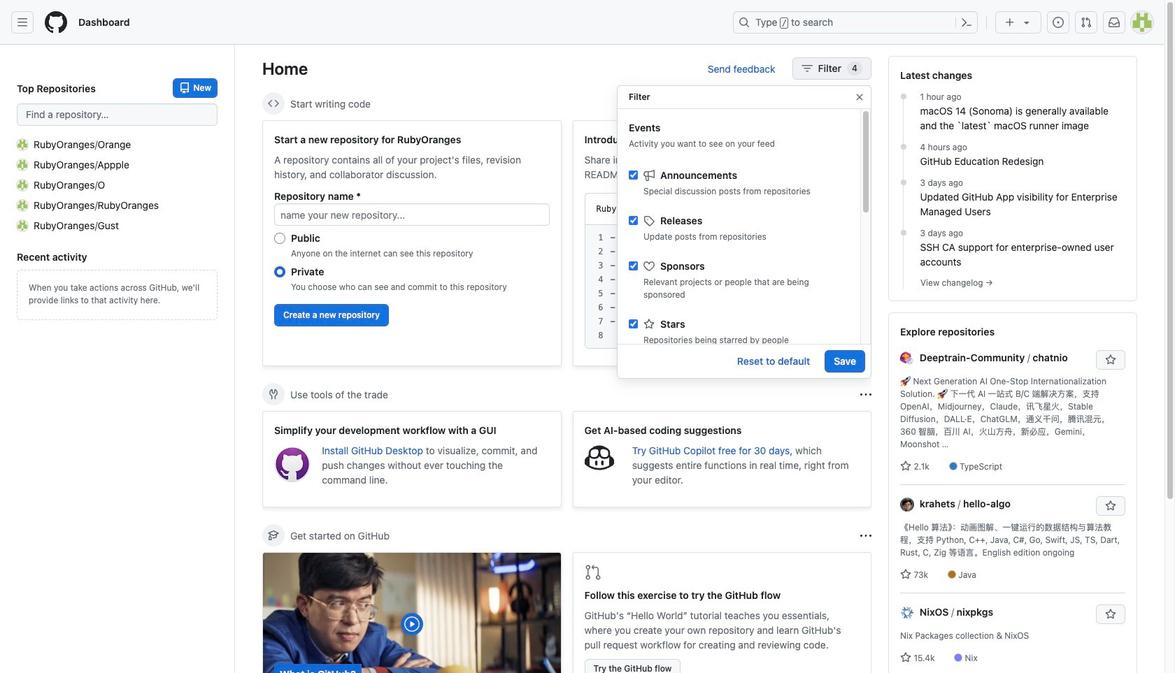 Task type: describe. For each thing, give the bounding box(es) containing it.
orange image
[[17, 139, 28, 150]]

@deeptrain-community profile image
[[901, 352, 915, 366]]

0 vertical spatial star image
[[644, 319, 655, 330]]

mortar board image
[[268, 530, 279, 542]]

why am i seeing this? image for get ai-based coding suggestions element
[[861, 389, 872, 401]]

get ai-based coding suggestions element
[[573, 411, 872, 508]]

@nixos profile image
[[901, 607, 915, 621]]

close menu image
[[854, 92, 866, 103]]

plus image
[[1005, 17, 1016, 28]]

code image
[[268, 98, 279, 109]]

1 dot fill image from the top
[[898, 91, 909, 102]]

command palette image
[[961, 17, 973, 28]]

play image
[[404, 616, 420, 633]]

homepage image
[[45, 11, 67, 34]]

none radio inside start a new repository element
[[274, 267, 285, 278]]

triangle down image
[[1022, 17, 1033, 28]]

appple image
[[17, 159, 28, 170]]

introduce yourself with a profile readme element
[[573, 120, 872, 367]]

notifications image
[[1109, 17, 1120, 28]]

megaphone image
[[644, 170, 655, 181]]

gust image
[[17, 220, 28, 231]]

filter image
[[802, 63, 813, 74]]

explore repositories navigation
[[889, 313, 1138, 674]]

tag image
[[644, 215, 655, 226]]

what is github? image
[[263, 553, 561, 674]]

name your new repository... text field
[[274, 204, 550, 226]]

none submit inside introduce yourself with a profile readme 'element'
[[803, 199, 848, 219]]

star this repository image
[[1106, 609, 1117, 621]]

2 dot fill image from the top
[[898, 227, 909, 239]]

@krahets profile image
[[901, 498, 915, 512]]

start a new repository element
[[262, 120, 562, 367]]



Task type: vqa. For each thing, say whether or not it's contained in the screenshot.
1st Star this repository image from the top
yes



Task type: locate. For each thing, give the bounding box(es) containing it.
menu
[[618, 157, 861, 539]]

star image
[[901, 461, 912, 472]]

tools image
[[268, 389, 279, 400]]

None checkbox
[[629, 320, 638, 329]]

star this repository image for @krahets profile icon
[[1106, 501, 1117, 512]]

why am i seeing this? image
[[861, 98, 872, 110]]

star image for @nixos profile image
[[901, 653, 912, 664]]

1 dot fill image from the top
[[898, 141, 909, 153]]

1 vertical spatial star this repository image
[[1106, 501, 1117, 512]]

dot fill image
[[898, 141, 909, 153], [898, 177, 909, 188]]

2 dot fill image from the top
[[898, 177, 909, 188]]

heart image
[[644, 261, 655, 272]]

1 star this repository image from the top
[[1106, 355, 1117, 366]]

Find a repository… text field
[[17, 104, 218, 126]]

1 vertical spatial why am i seeing this? image
[[861, 531, 872, 542]]

0 vertical spatial why am i seeing this? image
[[861, 389, 872, 401]]

simplify your development workflow with a gui element
[[262, 411, 562, 508]]

what is github? element
[[262, 553, 562, 674]]

None submit
[[803, 199, 848, 219]]

github desktop image
[[274, 446, 311, 483]]

2 vertical spatial star image
[[901, 653, 912, 664]]

star image for @krahets profile icon
[[901, 570, 912, 581]]

star image down heart icon
[[644, 319, 655, 330]]

0 vertical spatial dot fill image
[[898, 91, 909, 102]]

1 vertical spatial star image
[[901, 570, 912, 581]]

Top Repositories search field
[[17, 104, 218, 126]]

none radio inside start a new repository element
[[274, 233, 285, 244]]

1 vertical spatial dot fill image
[[898, 177, 909, 188]]

why am i seeing this? image
[[861, 389, 872, 401], [861, 531, 872, 542]]

star this repository image for the @deeptrain-community profile 'image'
[[1106, 355, 1117, 366]]

issue opened image
[[1053, 17, 1064, 28]]

o image
[[17, 179, 28, 191]]

None radio
[[274, 233, 285, 244]]

1 vertical spatial dot fill image
[[898, 227, 909, 239]]

star this repository image
[[1106, 355, 1117, 366], [1106, 501, 1117, 512]]

0 vertical spatial star this repository image
[[1106, 355, 1117, 366]]

try the github flow element
[[573, 553, 872, 674]]

star image down @nixos profile image
[[901, 653, 912, 664]]

2 star this repository image from the top
[[1106, 501, 1117, 512]]

None checkbox
[[629, 171, 638, 180], [629, 216, 638, 225], [629, 262, 638, 271], [629, 171, 638, 180], [629, 216, 638, 225], [629, 262, 638, 271]]

explore element
[[889, 56, 1138, 674]]

star image
[[644, 319, 655, 330], [901, 570, 912, 581], [901, 653, 912, 664]]

dot fill image
[[898, 91, 909, 102], [898, 227, 909, 239]]

git pull request image
[[1081, 17, 1092, 28]]

2 why am i seeing this? image from the top
[[861, 531, 872, 542]]

1 why am i seeing this? image from the top
[[861, 389, 872, 401]]

star image up @nixos profile image
[[901, 570, 912, 581]]

None radio
[[274, 267, 285, 278]]

git pull request image
[[585, 565, 601, 581]]

rubyoranges image
[[17, 200, 28, 211]]

why am i seeing this? image for "try the github flow" element
[[861, 531, 872, 542]]

0 vertical spatial dot fill image
[[898, 141, 909, 153]]



